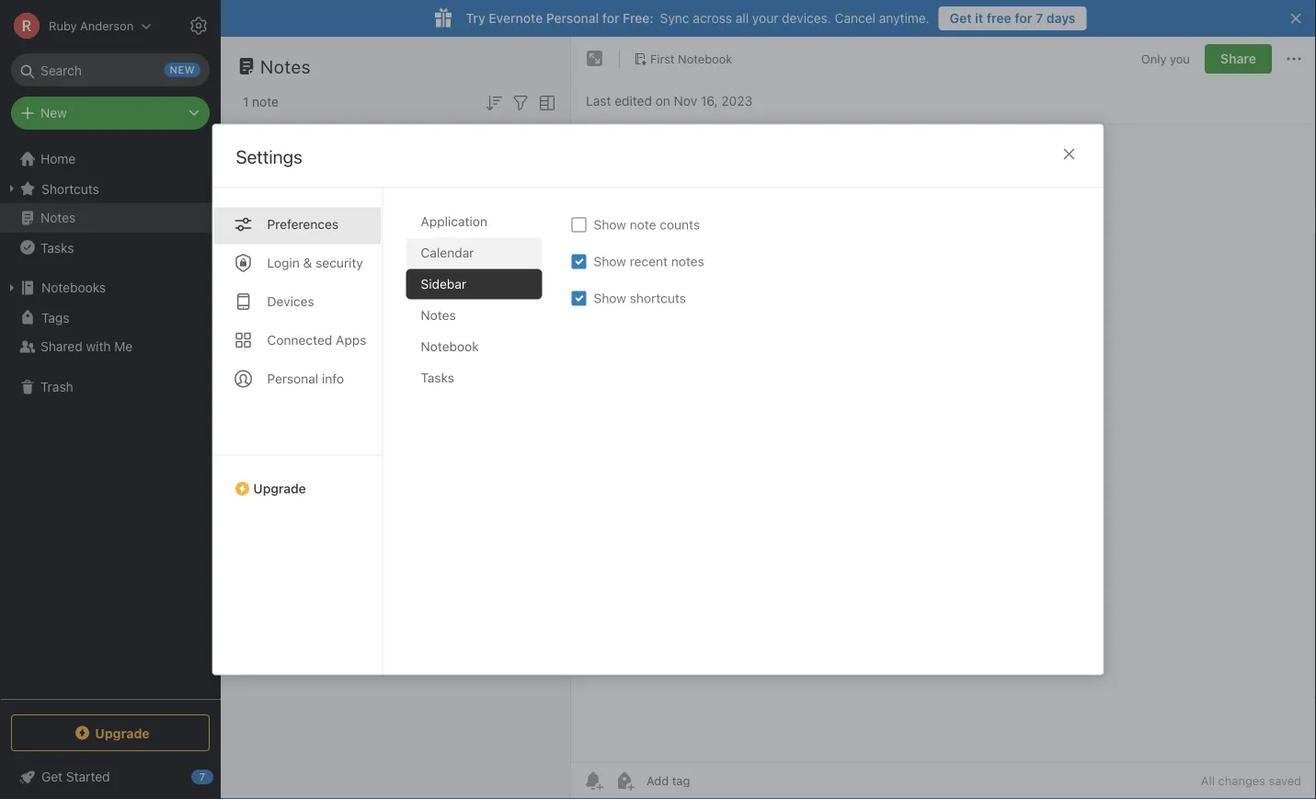 Task type: locate. For each thing, give the bounding box(es) containing it.
show for show shortcuts
[[594, 291, 627, 306]]

Show recent notes checkbox
[[572, 254, 587, 269]]

2 for from the left
[[1015, 11, 1033, 26]]

edited
[[615, 93, 652, 109]]

personal
[[546, 11, 599, 26], [267, 371, 319, 386]]

upgrade for left upgrade popup button
[[95, 726, 150, 741]]

devices.
[[782, 11, 832, 26]]

application
[[421, 214, 488, 229]]

your
[[753, 11, 779, 26]]

login & security
[[267, 255, 363, 271]]

try
[[466, 11, 486, 26]]

1 horizontal spatial notebook
[[678, 52, 733, 65]]

first notebook button
[[628, 46, 739, 72]]

home
[[40, 151, 76, 167]]

notes down 'shortcuts'
[[40, 210, 76, 225]]

tasks down notebook tab
[[421, 370, 454, 386]]

personal down connected on the top left
[[267, 371, 319, 386]]

1 show from the top
[[594, 217, 627, 232]]

2 show from the top
[[594, 254, 627, 269]]

shared with me link
[[0, 332, 220, 362]]

tab list
[[213, 188, 383, 675], [406, 207, 557, 675]]

0 horizontal spatial tasks
[[40, 240, 74, 255]]

show right show note counts checkbox
[[594, 217, 627, 232]]

2 vertical spatial notes
[[421, 308, 456, 323]]

1 horizontal spatial tasks
[[421, 370, 454, 386]]

upgrade for right upgrade popup button
[[254, 481, 306, 496]]

sidebar
[[421, 277, 467, 292]]

notebook tab
[[406, 332, 542, 362]]

shared with me
[[40, 339, 133, 354]]

milk
[[245, 161, 269, 177]]

upgrade button
[[213, 455, 382, 504], [11, 715, 210, 752]]

counts
[[660, 217, 700, 232]]

1 horizontal spatial notes
[[260, 55, 311, 77]]

first notebook
[[651, 52, 733, 65]]

on
[[656, 93, 671, 109]]

1 horizontal spatial for
[[1015, 11, 1033, 26]]

notes
[[260, 55, 311, 77], [40, 210, 76, 225], [421, 308, 456, 323]]

0 vertical spatial notebook
[[678, 52, 733, 65]]

0 vertical spatial upgrade
[[254, 481, 306, 496]]

upgrade
[[254, 481, 306, 496], [95, 726, 150, 741]]

sugar
[[305, 161, 340, 177]]

1 vertical spatial upgrade button
[[11, 715, 210, 752]]

notebooks
[[41, 280, 106, 295]]

0 horizontal spatial upgrade
[[95, 726, 150, 741]]

note for show
[[630, 217, 657, 232]]

tab list for calendar
[[213, 188, 383, 675]]

notes link
[[0, 203, 220, 233]]

show right show recent notes option
[[594, 254, 627, 269]]

0 vertical spatial upgrade button
[[213, 455, 382, 504]]

only you
[[1142, 52, 1191, 66]]

show right show shortcuts checkbox
[[594, 291, 627, 306]]

grocery list milk eggs sugar cheese
[[245, 142, 389, 177]]

1 horizontal spatial note
[[630, 217, 657, 232]]

note
[[252, 94, 279, 109], [630, 217, 657, 232]]

0 horizontal spatial notes
[[40, 210, 76, 225]]

note left counts
[[630, 217, 657, 232]]

1
[[243, 94, 249, 109]]

2 horizontal spatial notes
[[421, 308, 456, 323]]

tasks inside tab
[[421, 370, 454, 386]]

0 horizontal spatial note
[[252, 94, 279, 109]]

devices
[[267, 294, 314, 309]]

only
[[1142, 52, 1167, 66]]

expand notebooks image
[[5, 281, 19, 295]]

1 vertical spatial notebook
[[421, 339, 479, 354]]

tab list containing application
[[406, 207, 557, 675]]

personal up expand note image
[[546, 11, 599, 26]]

all changes saved
[[1202, 774, 1302, 788]]

for inside button
[[1015, 11, 1033, 26]]

tab list for show note counts
[[406, 207, 557, 675]]

1 vertical spatial tasks
[[421, 370, 454, 386]]

notebooks link
[[0, 273, 220, 303]]

0 horizontal spatial notebook
[[421, 339, 479, 354]]

note right 1
[[252, 94, 279, 109]]

notebook
[[678, 52, 733, 65], [421, 339, 479, 354]]

tasks
[[40, 240, 74, 255], [421, 370, 454, 386]]

for left 7
[[1015, 11, 1033, 26]]

preferences
[[267, 217, 339, 232]]

notebook down notes tab
[[421, 339, 479, 354]]

personal info
[[267, 371, 344, 386]]

nov
[[674, 93, 698, 109]]

for
[[603, 11, 620, 26], [1015, 11, 1033, 26]]

0 vertical spatial tasks
[[40, 240, 74, 255]]

minutes
[[276, 200, 317, 213]]

1 vertical spatial personal
[[267, 371, 319, 386]]

1 horizontal spatial upgrade
[[254, 481, 306, 496]]

settings
[[236, 146, 303, 167]]

0 vertical spatial notes
[[260, 55, 311, 77]]

1 vertical spatial upgrade
[[95, 726, 150, 741]]

1 vertical spatial show
[[594, 254, 627, 269]]

0 vertical spatial note
[[252, 94, 279, 109]]

notes
[[672, 254, 705, 269]]

&
[[303, 255, 312, 271]]

notes up the 1 note
[[260, 55, 311, 77]]

calendar tab
[[406, 238, 542, 268]]

eggs
[[272, 161, 302, 177]]

notes inside note list element
[[260, 55, 311, 77]]

1 vertical spatial note
[[630, 217, 657, 232]]

1 horizontal spatial tab list
[[406, 207, 557, 675]]

for left free:
[[603, 11, 620, 26]]

all
[[1202, 774, 1216, 788]]

application tab
[[406, 207, 542, 237]]

cancel
[[835, 11, 876, 26]]

1 for from the left
[[603, 11, 620, 26]]

16,
[[701, 93, 718, 109]]

expand note image
[[584, 48, 606, 70]]

me
[[114, 339, 133, 354]]

apps
[[336, 333, 367, 348]]

grocery
[[245, 142, 294, 157]]

0 horizontal spatial upgrade button
[[11, 715, 210, 752]]

0 horizontal spatial personal
[[267, 371, 319, 386]]

Note Editor text field
[[571, 125, 1317, 762]]

notebook down across
[[678, 52, 733, 65]]

3 show from the top
[[594, 291, 627, 306]]

show
[[594, 217, 627, 232], [594, 254, 627, 269], [594, 291, 627, 306]]

security
[[316, 255, 363, 271]]

tab list containing preferences
[[213, 188, 383, 675]]

tasks up notebooks
[[40, 240, 74, 255]]

shortcuts button
[[0, 174, 220, 203]]

0 vertical spatial show
[[594, 217, 627, 232]]

1 vertical spatial notes
[[40, 210, 76, 225]]

None search field
[[24, 53, 197, 86]]

share
[[1221, 51, 1257, 66]]

tree
[[0, 144, 221, 698]]

0 horizontal spatial tab list
[[213, 188, 383, 675]]

0 horizontal spatial for
[[603, 11, 620, 26]]

2 vertical spatial show
[[594, 291, 627, 306]]

0 vertical spatial personal
[[546, 11, 599, 26]]

notes down sidebar
[[421, 308, 456, 323]]

note window element
[[571, 37, 1317, 800]]

new
[[40, 105, 67, 121]]



Task type: vqa. For each thing, say whether or not it's contained in the screenshot.
'List'
yes



Task type: describe. For each thing, give the bounding box(es) containing it.
with
[[86, 339, 111, 354]]

show recent notes
[[594, 254, 705, 269]]

tasks tab
[[406, 363, 542, 393]]

tasks button
[[0, 233, 220, 262]]

tags
[[41, 310, 69, 325]]

close image
[[1059, 143, 1081, 165]]

get it free for 7 days button
[[939, 6, 1087, 30]]

connected
[[267, 333, 332, 348]]

note for 1
[[252, 94, 279, 109]]

try evernote personal for free: sync across all your devices. cancel anytime.
[[466, 11, 930, 26]]

notes inside tree
[[40, 210, 76, 225]]

Search text field
[[24, 53, 197, 86]]

1 horizontal spatial upgrade button
[[213, 455, 382, 504]]

notebook inside tab
[[421, 339, 479, 354]]

changes
[[1219, 774, 1266, 788]]

shared
[[40, 339, 83, 354]]

across
[[693, 11, 732, 26]]

notes tab
[[406, 300, 542, 331]]

show shortcuts
[[594, 291, 686, 306]]

anytime.
[[879, 11, 930, 26]]

trash
[[40, 380, 73, 395]]

tree containing home
[[0, 144, 221, 698]]

recent
[[630, 254, 668, 269]]

saved
[[1269, 774, 1302, 788]]

1 note
[[243, 94, 279, 109]]

a
[[245, 200, 251, 213]]

calendar
[[421, 245, 474, 260]]

share button
[[1205, 44, 1273, 74]]

days
[[1047, 11, 1076, 26]]

sync
[[660, 11, 690, 26]]

show for show recent notes
[[594, 254, 627, 269]]

get
[[950, 11, 972, 26]]

for for free:
[[603, 11, 620, 26]]

evernote
[[489, 11, 543, 26]]

free:
[[623, 11, 654, 26]]

show for show note counts
[[594, 217, 627, 232]]

tasks inside button
[[40, 240, 74, 255]]

7
[[1036, 11, 1044, 26]]

last
[[586, 93, 611, 109]]

you
[[1170, 52, 1191, 66]]

sidebar tab
[[406, 269, 542, 300]]

a few minutes ago
[[245, 200, 339, 213]]

Show shortcuts checkbox
[[572, 291, 587, 306]]

1 horizontal spatial personal
[[546, 11, 599, 26]]

2023
[[722, 93, 753, 109]]

all
[[736, 11, 749, 26]]

get it free for 7 days
[[950, 11, 1076, 26]]

tags button
[[0, 303, 220, 332]]

cheese
[[344, 161, 389, 177]]

new button
[[11, 97, 210, 130]]

add tag image
[[614, 770, 636, 792]]

show note counts
[[594, 217, 700, 232]]

connected apps
[[267, 333, 367, 348]]

personal inside tab list
[[267, 371, 319, 386]]

list
[[297, 142, 319, 157]]

home link
[[0, 144, 221, 174]]

trash link
[[0, 373, 220, 402]]

shortcuts
[[630, 291, 686, 306]]

settings image
[[188, 15, 210, 37]]

it
[[976, 11, 984, 26]]

for for 7
[[1015, 11, 1033, 26]]

info
[[322, 371, 344, 386]]

notebook inside button
[[678, 52, 733, 65]]

few
[[254, 200, 273, 213]]

last edited on nov 16, 2023
[[586, 93, 753, 109]]

first
[[651, 52, 675, 65]]

Show note counts checkbox
[[572, 218, 587, 232]]

note list element
[[221, 37, 571, 800]]

notes inside tab
[[421, 308, 456, 323]]

free
[[987, 11, 1012, 26]]

login
[[267, 255, 300, 271]]

add a reminder image
[[582, 770, 605, 792]]

shortcuts
[[41, 181, 99, 196]]

ago
[[320, 200, 339, 213]]



